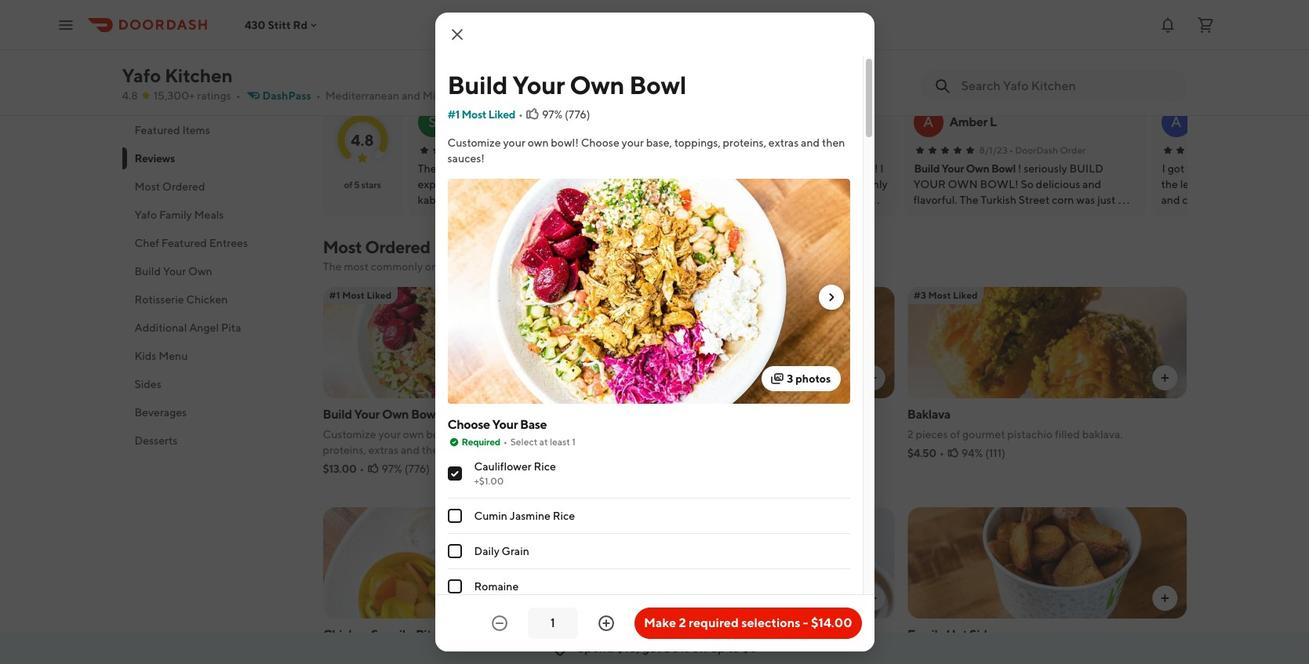 Task type: locate. For each thing, give the bounding box(es) containing it.
build your own bowl customize your own bowl!  choose your base, toppings, proteins, extras and then sauces!
[[323, 407, 596, 457]]

1 vertical spatial ratings
[[197, 89, 231, 102]]

2 horizontal spatial order
[[1061, 144, 1086, 156]]

most right #2
[[636, 290, 659, 301]]

2 sauces! from the top
[[447, 444, 485, 457]]

2
[[908, 428, 914, 441], [679, 616, 686, 631]]

and right 8/26/23
[[801, 137, 820, 149]]

pita
[[221, 322, 241, 334]]

1 horizontal spatial kids
[[615, 628, 640, 643]]

sized inside kids entrée kid sized entrée where you pick a protein and side.
[[635, 649, 660, 662]]

close build your own bowl image
[[448, 25, 467, 44]]

(776)
[[565, 108, 591, 121], [405, 463, 430, 476]]

None checkbox
[[448, 467, 462, 481]]

#1 most liked down most
[[329, 290, 392, 301]]

sized for kids
[[635, 649, 660, 662]]

toppings, inside customize your own bowl!  choose your base, toppings, proteins, extras and then sauces!
[[675, 137, 721, 149]]

hot for individual
[[672, 407, 694, 422]]

add item to cart image for individual hot sides
[[867, 372, 880, 385]]

choose inside group
[[448, 418, 490, 433]]

spend
[[577, 641, 614, 656]]

kid
[[615, 649, 632, 662]]

doordash for s
[[527, 144, 570, 156]]

from
[[551, 261, 575, 273]]

1 vertical spatial proteins,
[[323, 444, 366, 457]]

1 horizontal spatial order
[[820, 144, 846, 156]]

97% (776) right the $13.00 •
[[382, 463, 430, 476]]

2 for required
[[679, 616, 686, 631]]

0 horizontal spatial 15,300+
[[154, 89, 195, 102]]

add
[[1045, 67, 1066, 79]]

toppings, left 8/26/23
[[675, 137, 721, 149]]

reviews up mediterranean
[[323, 48, 386, 68]]

1 horizontal spatial proteins,
[[723, 137, 767, 149]]

1 horizontal spatial • doordash order
[[769, 144, 846, 156]]

hot
[[672, 407, 694, 422], [946, 628, 968, 643]]

1 vertical spatial bowl!
[[426, 428, 454, 441]]

of
[[344, 179, 353, 191], [951, 428, 961, 441]]

liked for build your own bowl
[[367, 290, 392, 301]]

•
[[403, 71, 407, 84], [236, 89, 241, 102], [316, 89, 321, 102], [519, 108, 523, 121], [521, 144, 525, 156], [769, 144, 773, 156], [1010, 144, 1014, 156], [504, 437, 508, 448], [940, 447, 945, 460], [360, 463, 364, 476]]

• doordash order right 8/1/23
[[1010, 144, 1086, 156]]

1 horizontal spatial base,
[[646, 137, 672, 149]]

1 add item to cart image from the left
[[575, 372, 587, 385]]

1 horizontal spatial customize
[[448, 137, 501, 149]]

own
[[528, 137, 549, 149], [403, 428, 424, 441]]

order for a
[[1061, 144, 1086, 156]]

bowl left choose your base
[[411, 407, 439, 422]]

0 horizontal spatial own
[[403, 428, 424, 441]]

1 • doordash order from the left
[[521, 144, 598, 156]]

1 vertical spatial extras
[[369, 444, 399, 457]]

1 horizontal spatial reviews
[[323, 48, 386, 68]]

0 vertical spatial proteins,
[[723, 137, 767, 149]]

next image
[[1169, 67, 1181, 79], [825, 292, 838, 304]]

1 vertical spatial rice
[[553, 510, 575, 523]]

ordered up commonly
[[365, 237, 430, 257]]

1 horizontal spatial build your own bowl button
[[915, 161, 1016, 177]]

ratings up mediterranean
[[367, 71, 401, 84]]

amber
[[950, 115, 988, 129]]

spanikopita
[[371, 628, 438, 643]]

0 vertical spatial ordered
[[162, 180, 205, 193]]

Current quantity is 1 number field
[[537, 615, 569, 632]]

most down eastern at top
[[462, 108, 487, 121]]

1 horizontal spatial 4.8
[[351, 131, 374, 149]]

1 sized from the left
[[345, 649, 371, 662]]

reviews
[[323, 48, 386, 68], [135, 152, 175, 165]]

ordered
[[162, 180, 205, 193], [365, 237, 430, 257]]

rice down at
[[534, 461, 556, 473]]

• right 11/16/23
[[521, 144, 525, 156]]

1 doordash from the left
[[527, 144, 570, 156]]

and inside customize your own bowl!  choose your base, toppings, proteins, extras and then sauces!
[[801, 137, 820, 149]]

build your own bowl dialog
[[435, 13, 875, 665]]

most up the
[[323, 237, 362, 257]]

sized right bite
[[345, 649, 371, 662]]

choose inside the build your own bowl customize your own bowl!  choose your base, toppings, proteins, extras and then sauces!
[[456, 428, 495, 441]]

own inside dialog
[[570, 70, 625, 100]]

1 vertical spatial kids
[[615, 628, 640, 643]]

kids left menu
[[135, 350, 156, 363]]

chicken inside chicken spanikopita bite sized baked pitas stuffed with chicken, spinach,
[[323, 628, 369, 643]]

0 vertical spatial then
[[822, 137, 845, 149]]

bowl! left required
[[426, 428, 454, 441]]

and left 'side.'
[[821, 649, 839, 662]]

yafo for yafo family meals
[[135, 209, 157, 221]]

yafo inside button
[[135, 209, 157, 221]]

ordered up yafo family meals
[[162, 180, 205, 193]]

customize down stephanie
[[448, 137, 501, 149]]

public
[[427, 71, 458, 84]]

doordash right 8/26/23
[[775, 144, 818, 156]]

0 horizontal spatial 4.8
[[122, 89, 138, 102]]

4.8 down mediterranean
[[351, 131, 374, 149]]

0 vertical spatial chicken
[[186, 293, 228, 306]]

reviews inside reviews 15,300+ ratings • 141 public reviews
[[323, 48, 386, 68]]

rice inside cauliflower rice +$1.00
[[534, 461, 556, 473]]

0 horizontal spatial #1 most liked
[[329, 290, 392, 301]]

family inside yafo family meals button
[[159, 209, 192, 221]]

mediterranean
[[326, 89, 400, 102]]

chef
[[135, 237, 159, 250]]

kids for entrée
[[615, 628, 640, 643]]

and
[[402, 89, 421, 102], [801, 137, 820, 149], [497, 261, 515, 273], [401, 444, 420, 457], [821, 649, 839, 662]]

rotisserie chicken
[[135, 293, 228, 306]]

93% (43)
[[496, 9, 540, 21]]

yafo up chef
[[135, 209, 157, 221]]

liked down street at the left
[[489, 108, 516, 121]]

2 horizontal spatial doordash
[[1016, 144, 1059, 156]]

0 vertical spatial 4.8
[[122, 89, 138, 102]]

most ordered button
[[122, 173, 304, 201]]

a
[[924, 114, 934, 130], [1172, 114, 1182, 130]]

family hot sides
[[908, 628, 1000, 643]]

family hot sides image
[[908, 508, 1188, 619]]

build your own bowl button down 8/26/23
[[667, 161, 768, 177]]

1 vertical spatial then
[[422, 444, 445, 457]]

Cumin Jasmine Rice checkbox
[[448, 509, 462, 524]]

2 add item to cart image from the left
[[1159, 372, 1172, 385]]

0 vertical spatial ratings
[[367, 71, 401, 84]]

1 vertical spatial own
[[403, 428, 424, 441]]

mediterranean and middle eastern street food
[[326, 89, 560, 102]]

pick
[[751, 649, 772, 662]]

choose your base
[[448, 418, 547, 433]]

3 doordash from the left
[[1016, 144, 1059, 156]]

and left required
[[401, 444, 420, 457]]

your inside the build your own bowl customize your own bowl!  choose your base, toppings, proteins, extras and then sauces!
[[354, 407, 380, 422]]

kids inside kids entrée kid sized entrée where you pick a protein and side.
[[615, 628, 640, 643]]

(776) down the build your own bowl customize your own bowl!  choose your base, toppings, proteins, extras and then sauces!
[[405, 463, 430, 476]]

1 horizontal spatial a
[[1172, 114, 1182, 130]]

liked right #2
[[661, 290, 686, 301]]

entrée
[[642, 628, 680, 643]]

ratings down kitchen
[[197, 89, 231, 102]]

0 horizontal spatial 2
[[679, 616, 686, 631]]

• doordash order right 8/26/23
[[769, 144, 846, 156]]

#1 down mediterranean and middle eastern street food
[[448, 108, 460, 121]]

1 horizontal spatial add item to cart image
[[1159, 372, 1172, 385]]

0 horizontal spatial add item to cart image
[[575, 372, 587, 385]]

then inside the build your own bowl customize your own bowl!  choose your base, toppings, proteins, extras and then sauces!
[[422, 444, 445, 457]]

#1
[[448, 108, 460, 121], [329, 290, 340, 301]]

• doordash order
[[521, 144, 598, 156], [769, 144, 846, 156], [1010, 144, 1086, 156]]

featured left items
[[135, 124, 180, 137]]

add item to cart image
[[867, 372, 880, 385], [575, 592, 587, 605], [867, 592, 880, 605], [1159, 592, 1172, 605]]

0 vertical spatial hot
[[672, 407, 694, 422]]

• right $13.00
[[360, 463, 364, 476]]

l
[[990, 115, 997, 129]]

chicken up the angel
[[186, 293, 228, 306]]

order for s
[[572, 144, 598, 156]]

your
[[513, 70, 565, 100], [694, 162, 716, 175], [942, 162, 964, 175], [163, 265, 186, 278], [354, 407, 380, 422], [492, 418, 518, 433]]

customize up the $13.00 •
[[323, 428, 376, 441]]

chicken up bite
[[323, 628, 369, 643]]

build your own bowl button
[[667, 161, 768, 177], [915, 161, 1016, 177]]

baklava 2 pieces of gourmet pistachio filled baklava.
[[908, 407, 1123, 441]]

ordered inside most ordered the most commonly ordered items and dishes from this store
[[365, 237, 430, 257]]

97% right the $13.00 •
[[382, 463, 402, 476]]

of left 5
[[344, 179, 353, 191]]

0 vertical spatial #1
[[448, 108, 460, 121]]

bowl! inside the build your own bowl customize your own bowl!  choose your base, toppings, proteins, extras and then sauces!
[[426, 428, 454, 441]]

bowl down 8/1/23
[[992, 162, 1016, 175]]

0 vertical spatial family
[[159, 209, 192, 221]]

1 horizontal spatial sized
[[635, 649, 660, 662]]

sides
[[135, 378, 161, 391], [696, 407, 726, 422], [970, 628, 1000, 643]]

add review button
[[1035, 60, 1115, 86]]

1 horizontal spatial #1
[[448, 108, 460, 121]]

0 vertical spatial reviews
[[323, 48, 386, 68]]

1 vertical spatial toppings,
[[550, 428, 596, 441]]

open menu image
[[56, 15, 75, 34]]

1 vertical spatial of
[[951, 428, 961, 441]]

1 horizontal spatial ordered
[[365, 237, 430, 257]]

toppings,
[[675, 137, 721, 149], [550, 428, 596, 441]]

individual hot sides
[[615, 407, 726, 422]]

2 build your own bowl button from the left
[[915, 161, 1016, 177]]

1 horizontal spatial ratings
[[367, 71, 401, 84]]

1 build your own bowl button from the left
[[667, 161, 768, 177]]

4.8 down the yafo kitchen
[[122, 89, 138, 102]]

most
[[462, 108, 487, 121], [135, 180, 160, 193], [323, 237, 362, 257], [342, 290, 365, 301], [636, 290, 659, 301], [929, 290, 951, 301]]

featured down yafo family meals
[[161, 237, 207, 250]]

0 vertical spatial 97%
[[542, 108, 563, 121]]

30%
[[664, 641, 690, 656]]

3 • doordash order from the left
[[1010, 144, 1086, 156]]

middle
[[423, 89, 458, 102]]

97% (776) inside build your own bowl dialog
[[542, 108, 591, 121]]

kids inside button
[[135, 350, 156, 363]]

0 vertical spatial of
[[344, 179, 353, 191]]

reviews for reviews
[[135, 152, 175, 165]]

extras inside the build your own bowl customize your own bowl!  choose your base, toppings, proteins, extras and then sauces!
[[369, 444, 399, 457]]

1 horizontal spatial next image
[[1169, 67, 1181, 79]]

yafo left kitchen
[[122, 64, 161, 86]]

1 sauces! from the top
[[448, 152, 485, 165]]

kids menu
[[135, 350, 188, 363]]

yafo for yafo kitchen
[[122, 64, 161, 86]]

0 horizontal spatial ordered
[[162, 180, 205, 193]]

0 horizontal spatial #1
[[329, 290, 340, 301]]

• inside reviews 15,300+ ratings • 141 public reviews
[[403, 71, 407, 84]]

1 vertical spatial reviews
[[135, 152, 175, 165]]

0 horizontal spatial (776)
[[405, 463, 430, 476]]

15,300+ inside reviews 15,300+ ratings • 141 public reviews
[[323, 71, 364, 84]]

0 vertical spatial featured
[[135, 124, 180, 137]]

2 • doordash order from the left
[[769, 144, 846, 156]]

2 inside baklava 2 pieces of gourmet pistachio filled baklava.
[[908, 428, 914, 441]]

choose inside customize your own bowl!  choose your base, toppings, proteins, extras and then sauces!
[[581, 137, 620, 149]]

add item to cart image
[[575, 372, 587, 385], [1159, 372, 1172, 385]]

2 inside button
[[679, 616, 686, 631]]

15,300+ down the yafo kitchen
[[154, 89, 195, 102]]

• left 141 in the left top of the page
[[403, 71, 407, 84]]

0 horizontal spatial next image
[[825, 292, 838, 304]]

1 horizontal spatial of
[[951, 428, 961, 441]]

1 vertical spatial 97%
[[382, 463, 402, 476]]

choose down mi
[[581, 137, 620, 149]]

sized right 'kid'
[[635, 649, 660, 662]]

• down street at the left
[[519, 108, 523, 121]]

1 horizontal spatial family
[[908, 628, 944, 643]]

1 vertical spatial sauces!
[[447, 444, 485, 457]]

2 for pieces
[[908, 428, 914, 441]]

2 left pieces
[[908, 428, 914, 441]]

1 horizontal spatial chicken
[[323, 628, 369, 643]]

0 vertical spatial 15,300+
[[323, 71, 364, 84]]

Romaine checkbox
[[448, 580, 462, 594]]

customize inside customize your own bowl!  choose your base, toppings, proteins, extras and then sauces!
[[448, 137, 501, 149]]

0 horizontal spatial sides
[[135, 378, 161, 391]]

0 horizontal spatial family
[[159, 209, 192, 221]]

add item to cart image for chicken spanikopita
[[575, 592, 587, 605]]

choose up the 'cauliflower'
[[456, 428, 495, 441]]

• left 'select' on the bottom of page
[[504, 437, 508, 448]]

0 vertical spatial sauces!
[[448, 152, 485, 165]]

build your own bowl image
[[323, 287, 603, 399]]

base, inside customize your own bowl!  choose your base, toppings, proteins, extras and then sauces!
[[646, 137, 672, 149]]

chicken spanikopita bite sized baked pitas stuffed with chicken, spinach,
[[323, 628, 597, 665]]

• up the featured items button
[[236, 89, 241, 102]]

0 vertical spatial #1 most liked
[[448, 108, 516, 121]]

0 vertical spatial kids
[[135, 350, 156, 363]]

hot for family
[[946, 628, 968, 643]]

reviews for reviews 15,300+ ratings • 141 public reviews
[[323, 48, 386, 68]]

0 horizontal spatial sized
[[345, 649, 371, 662]]

3 order from the left
[[1061, 144, 1086, 156]]

choose
[[581, 137, 620, 149], [448, 418, 490, 433], [456, 428, 495, 441]]

0 vertical spatial base,
[[646, 137, 672, 149]]

menu
[[159, 350, 188, 363]]

0 horizontal spatial proteins,
[[323, 444, 366, 457]]

sized inside chicken spanikopita bite sized baked pitas stuffed with chicken, spinach,
[[345, 649, 371, 662]]

• right 8/1/23
[[1010, 144, 1014, 156]]

2 horizontal spatial sides
[[970, 628, 1000, 643]]

doordash for a
[[1016, 144, 1059, 156]]

• doordash order down food
[[521, 144, 598, 156]]

1 vertical spatial base,
[[522, 428, 548, 441]]

ratings inside reviews 15,300+ ratings • 141 public reviews
[[367, 71, 401, 84]]

liked right #3
[[953, 290, 978, 301]]

kids
[[135, 350, 156, 363], [615, 628, 640, 643]]

0 vertical spatial 2
[[908, 428, 914, 441]]

1 horizontal spatial 2
[[908, 428, 914, 441]]

0 horizontal spatial • doordash order
[[521, 144, 598, 156]]

kitchen
[[165, 64, 233, 86]]

own right 11/16/23
[[528, 137, 549, 149]]

individual
[[615, 407, 670, 422]]

romaine
[[474, 581, 519, 593]]

and right items
[[497, 261, 515, 273]]

1 vertical spatial hot
[[946, 628, 968, 643]]

0 horizontal spatial customize
[[323, 428, 376, 441]]

2 sized from the left
[[635, 649, 660, 662]]

1 horizontal spatial 15,300+
[[323, 71, 364, 84]]

beverages button
[[122, 399, 304, 427]]

desserts
[[135, 435, 178, 447]]

1 horizontal spatial 97%
[[542, 108, 563, 121]]

4.8
[[122, 89, 138, 102], [351, 131, 374, 149]]

and inside most ordered the most commonly ordered items and dishes from this store
[[497, 261, 515, 273]]

1 horizontal spatial #1 most liked
[[448, 108, 516, 121]]

liked down commonly
[[367, 290, 392, 301]]

0 horizontal spatial doordash
[[527, 144, 570, 156]]

doordash right 11/16/23
[[527, 144, 570, 156]]

• select at least 1
[[504, 437, 576, 448]]

meals
[[194, 209, 224, 221]]

y
[[513, 115, 521, 129]]

add item to cart image for of
[[1159, 372, 1172, 385]]

0 vertical spatial toppings,
[[675, 137, 721, 149]]

bowl! down food
[[551, 137, 579, 149]]

build your own bowl for 8/1/23
[[915, 162, 1016, 175]]

of right pieces
[[951, 428, 961, 441]]

build your own bowl
[[448, 70, 687, 100], [667, 162, 768, 175], [915, 162, 1016, 175]]

toppings, right at
[[550, 428, 596, 441]]

1 order from the left
[[572, 144, 598, 156]]

0 vertical spatial (776)
[[565, 108, 591, 121]]

most right #3
[[929, 290, 951, 301]]

1 horizontal spatial own
[[528, 137, 549, 149]]

doordash right 8/1/23
[[1016, 144, 1059, 156]]

1 vertical spatial 97% (776)
[[382, 463, 430, 476]]

1 horizontal spatial extras
[[769, 137, 799, 149]]

most up yafo family meals
[[135, 180, 160, 193]]

extras inside customize your own bowl!  choose your base, toppings, proteins, extras and then sauces!
[[769, 137, 799, 149]]

where
[[698, 649, 729, 662]]

liked
[[489, 108, 516, 121], [367, 290, 392, 301], [661, 290, 686, 301], [953, 290, 978, 301]]

0 horizontal spatial toppings,
[[550, 428, 596, 441]]

customize
[[448, 137, 501, 149], [323, 428, 376, 441]]

97% down food
[[542, 108, 563, 121]]

base, inside the build your own bowl customize your own bowl!  choose your base, toppings, proteins, extras and then sauces!
[[522, 428, 548, 441]]

customize inside the build your own bowl customize your own bowl!  choose your base, toppings, proteins, extras and then sauces!
[[323, 428, 376, 441]]

sides button
[[122, 370, 304, 399]]

1 vertical spatial sides
[[696, 407, 726, 422]]

ordered
[[425, 261, 465, 273]]

430 stitt rd
[[245, 18, 308, 31]]

2 a from the left
[[1172, 114, 1182, 130]]

chicken spanikopita image
[[323, 508, 603, 619]]

base,
[[646, 137, 672, 149], [522, 428, 548, 441]]

dashpass
[[263, 89, 311, 102]]

own left required
[[403, 428, 424, 441]]

0 vertical spatial next image
[[1169, 67, 1181, 79]]

(776) down '3.4'
[[565, 108, 591, 121]]

#1 most liked
[[448, 108, 516, 121], [329, 290, 392, 301]]

5
[[354, 179, 360, 191]]

0 vertical spatial yafo
[[122, 64, 161, 86]]

stitt
[[268, 18, 291, 31]]

(111)
[[986, 447, 1006, 460]]

0 horizontal spatial then
[[422, 444, 445, 457]]

15,300+ down reviews link
[[323, 71, 364, 84]]

1 horizontal spatial 97% (776)
[[542, 108, 591, 121]]

ordered inside most ordered button
[[162, 180, 205, 193]]

1 a from the left
[[924, 114, 934, 130]]

2 right the make
[[679, 616, 686, 631]]

reviews up most ordered
[[135, 152, 175, 165]]

#1 most liked down eastern at top
[[448, 108, 516, 121]]

Daily Grain checkbox
[[448, 545, 462, 559]]

build your own bowl button down 8/1/23
[[915, 161, 1016, 177]]

97% (776) down '3.4'
[[542, 108, 591, 121]]

additional
[[135, 322, 187, 334]]

rice right jasmine
[[553, 510, 575, 523]]

choose up required
[[448, 418, 490, 433]]

8/26/23
[[732, 144, 768, 156]]

0 vertical spatial customize
[[448, 137, 501, 149]]

1 vertical spatial yafo
[[135, 209, 157, 221]]

0 vertical spatial own
[[528, 137, 549, 149]]

97% (776)
[[542, 108, 591, 121], [382, 463, 430, 476]]

• doordash order for a
[[1010, 144, 1086, 156]]

0 horizontal spatial kids
[[135, 350, 156, 363]]

0 horizontal spatial base,
[[522, 428, 548, 441]]

bowl right mi
[[630, 70, 687, 100]]

sauces! up +$1.00
[[447, 444, 485, 457]]

0 horizontal spatial extras
[[369, 444, 399, 457]]

sauces! down stephanie
[[448, 152, 485, 165]]

#1 down the
[[329, 290, 340, 301]]

liked for individual hot sides
[[661, 290, 686, 301]]

kids up 'kid'
[[615, 628, 640, 643]]

1 horizontal spatial doordash
[[775, 144, 818, 156]]

1 horizontal spatial sides
[[696, 407, 726, 422]]



Task type: describe. For each thing, give the bounding box(es) containing it.
liked for baklava
[[953, 290, 978, 301]]

bowl inside dialog
[[630, 70, 687, 100]]

a
[[774, 649, 780, 662]]

gourmet
[[963, 428, 1006, 441]]

most inside button
[[135, 180, 160, 193]]

1 vertical spatial family
[[908, 628, 944, 643]]

with
[[471, 649, 493, 662]]

sides for family hot sides
[[970, 628, 1000, 643]]

own inside the build your own bowl customize your own bowl!  choose your base, toppings, proteins, extras and then sauces!
[[382, 407, 409, 422]]

build your own bowl for 8/26/23
[[667, 162, 768, 175]]

1 vertical spatial (776)
[[405, 463, 430, 476]]

desserts button
[[122, 427, 304, 455]]

jasmine
[[510, 510, 551, 523]]

and down 141 in the left top of the page
[[402, 89, 421, 102]]

eastern
[[460, 89, 498, 102]]

proteins, inside customize your own bowl!  choose your base, toppings, proteins, extras and then sauces!
[[723, 137, 767, 149]]

0 horizontal spatial of
[[344, 179, 353, 191]]

8/1/23
[[980, 144, 1008, 156]]

up
[[711, 641, 726, 656]]

s
[[429, 114, 437, 130]]

items
[[182, 124, 210, 137]]

most down most
[[342, 290, 365, 301]]

entrees
[[209, 237, 248, 250]]

#2
[[622, 290, 634, 301]]

build inside dialog
[[448, 70, 508, 100]]

stars
[[361, 179, 381, 191]]

reviews link
[[323, 48, 386, 68]]

build your own bowl button for 8/1/23
[[915, 161, 1016, 177]]

bite
[[323, 649, 343, 662]]

the
[[323, 261, 342, 273]]

ordered for most ordered the most commonly ordered items and dishes from this store
[[365, 237, 430, 257]]

toppings, inside the build your own bowl customize your own bowl!  choose your base, toppings, proteins, extras and then sauces!
[[550, 428, 596, 441]]

items
[[467, 261, 494, 273]]

baked
[[373, 649, 404, 662]]

least
[[550, 437, 570, 448]]

selections
[[742, 616, 801, 631]]

93%
[[496, 9, 518, 21]]

additional angel pita button
[[122, 314, 304, 342]]

• inside choose your base group
[[504, 437, 508, 448]]

bowl inside the build your own bowl customize your own bowl!  choose your base, toppings, proteins, extras and then sauces!
[[411, 407, 439, 422]]

cumin jasmine rice
[[474, 510, 575, 523]]

• right dashpass
[[316, 89, 321, 102]]

add item to cart image for kids entrée
[[867, 592, 880, 605]]

your inside button
[[163, 265, 186, 278]]

your inside group
[[492, 418, 518, 433]]

kids for menu
[[135, 350, 156, 363]]

dashpass •
[[263, 89, 321, 102]]

(776) inside build your own bowl dialog
[[565, 108, 591, 121]]

stuffed
[[433, 649, 469, 662]]

chicken inside "button"
[[186, 293, 228, 306]]

add item to cart image for bowl
[[575, 372, 587, 385]]

kids entrée image
[[615, 508, 895, 619]]

then inside customize your own bowl!  choose your base, toppings, proteins, extras and then sauces!
[[822, 137, 845, 149]]

0 items, open order cart image
[[1197, 15, 1216, 34]]

proteins, inside the build your own bowl customize your own bowl!  choose your base, toppings, proteins, extras and then sauces!
[[323, 444, 366, 457]]

• right 8/26/23
[[769, 144, 773, 156]]

reviews 15,300+ ratings • 141 public reviews
[[323, 48, 498, 84]]

chef featured entrees
[[135, 237, 248, 250]]

individual hot sides image
[[615, 287, 895, 399]]

#3 most liked
[[914, 290, 978, 301]]

add review
[[1045, 67, 1106, 79]]

featured inside button
[[161, 237, 207, 250]]

featured inside button
[[135, 124, 180, 137]]

-
[[803, 616, 809, 631]]

and inside kids entrée kid sized entrée where you pick a protein and side.
[[821, 649, 839, 662]]

build your own button
[[122, 257, 304, 286]]

liked inside build your own bowl dialog
[[489, 108, 516, 121]]

• right $4.50
[[940, 447, 945, 460]]

sauces! inside the build your own bowl customize your own bowl!  choose your base, toppings, proteins, extras and then sauces!
[[447, 444, 485, 457]]

side.
[[842, 649, 865, 662]]

filled
[[1055, 428, 1080, 441]]

sides inside button
[[135, 378, 161, 391]]

3.4 mi
[[577, 89, 607, 102]]

angel
[[189, 322, 219, 334]]

previous image
[[1137, 67, 1150, 79]]

ordered for most ordered
[[162, 180, 205, 193]]

spend $15, get 30% off up to $8
[[577, 641, 757, 656]]

base
[[520, 418, 547, 433]]

build inside button
[[135, 265, 161, 278]]

bowl! inside customize your own bowl!  choose your base, toppings, proteins, extras and then sauces!
[[551, 137, 579, 149]]

you
[[731, 649, 749, 662]]

most inside build your own bowl dialog
[[462, 108, 487, 121]]

at
[[540, 437, 548, 448]]

featured items button
[[122, 116, 304, 144]]

most ordered
[[135, 180, 205, 193]]

11/16/23
[[484, 144, 520, 156]]

+$1.00
[[474, 476, 504, 488]]

most ordered the most commonly ordered items and dishes from this store
[[323, 237, 623, 273]]

$8
[[742, 641, 757, 656]]

baklava.
[[1083, 428, 1123, 441]]

sized for chicken
[[345, 649, 371, 662]]

1 vertical spatial 4.8
[[351, 131, 374, 149]]

• doordash order for s
[[521, 144, 598, 156]]

daily
[[474, 546, 500, 558]]

and inside the build your own bowl customize your own bowl!  choose your base, toppings, proteins, extras and then sauces!
[[401, 444, 420, 457]]

store
[[597, 261, 623, 273]]

$4.50
[[908, 447, 937, 460]]

amber l
[[950, 115, 997, 129]]

rotisserie chicken button
[[122, 286, 304, 314]]

food
[[534, 89, 560, 102]]

make 2 required selections - $14.00
[[644, 616, 853, 631]]

decrease quantity by 1 image
[[490, 614, 509, 633]]

build inside the build your own bowl customize your own bowl!  choose your base, toppings, proteins, extras and then sauces!
[[323, 407, 352, 422]]

baklava image
[[908, 287, 1188, 399]]

own inside customize your own bowl!  choose your base, toppings, proteins, extras and then sauces!
[[528, 137, 549, 149]]

sauces! inside customize your own bowl!  choose your base, toppings, proteins, extras and then sauces!
[[448, 152, 485, 165]]

bowl down 8/26/23
[[744, 162, 768, 175]]

notification bell image
[[1159, 15, 1178, 34]]

featured items
[[135, 124, 210, 137]]

sides for individual hot sides
[[696, 407, 726, 422]]

$13.00 •
[[323, 463, 364, 476]]

get
[[643, 641, 662, 656]]

protein
[[782, 649, 818, 662]]

1 vertical spatial #1
[[329, 290, 340, 301]]

3 photos button
[[762, 367, 841, 392]]

rd
[[293, 18, 308, 31]]

required
[[689, 616, 739, 631]]

build your own bowl button for 8/26/23
[[667, 161, 768, 177]]

#3
[[914, 290, 927, 301]]

2 doordash from the left
[[775, 144, 818, 156]]

$15,
[[617, 641, 640, 656]]

daily grain
[[474, 546, 530, 558]]

pieces
[[916, 428, 948, 441]]

most inside most ordered the most commonly ordered items and dishes from this store
[[323, 237, 362, 257]]

pistachio
[[1008, 428, 1053, 441]]

photos
[[796, 373, 831, 386]]

Item Search search field
[[962, 78, 1175, 95]]

3 photos
[[787, 373, 831, 386]]

make
[[644, 616, 677, 631]]

increase quantity by 1 image
[[597, 614, 616, 633]]

spinach,
[[539, 649, 580, 662]]

97% inside build your own bowl dialog
[[542, 108, 563, 121]]

94% (111)
[[962, 447, 1006, 460]]

94%
[[962, 447, 984, 460]]

yafo family meals
[[135, 209, 224, 221]]

add item to cart image for family hot sides
[[1159, 592, 1172, 605]]

430
[[245, 18, 266, 31]]

own inside the build your own bowl customize your own bowl!  choose your base, toppings, proteins, extras and then sauces!
[[403, 428, 424, 441]]

0 horizontal spatial 97%
[[382, 463, 402, 476]]

off
[[692, 641, 708, 656]]

select
[[511, 437, 538, 448]]

make 2 required selections - $14.00 button
[[635, 608, 862, 640]]

#2 most liked
[[622, 290, 686, 301]]

yafo kitchen
[[122, 64, 233, 86]]

this
[[577, 261, 595, 273]]

of inside baklava 2 pieces of gourmet pistachio filled baklava.
[[951, 428, 961, 441]]

to
[[728, 641, 740, 656]]

#1 inside build your own bowl dialog
[[448, 108, 460, 121]]

own inside button
[[188, 265, 212, 278]]

additional angel pita
[[135, 322, 241, 334]]

cumin
[[474, 510, 508, 523]]

build your own bowl inside dialog
[[448, 70, 687, 100]]

choose your base group
[[448, 417, 850, 641]]

grain
[[502, 546, 530, 558]]

2 order from the left
[[820, 144, 846, 156]]

0 horizontal spatial 97% (776)
[[382, 463, 430, 476]]

required
[[462, 437, 500, 448]]

#1 most liked inside build your own bowl dialog
[[448, 108, 516, 121]]

0 horizontal spatial ratings
[[197, 89, 231, 102]]

reviews
[[460, 71, 498, 84]]



Task type: vqa. For each thing, say whether or not it's contained in the screenshot.
option group containing Standard
no



